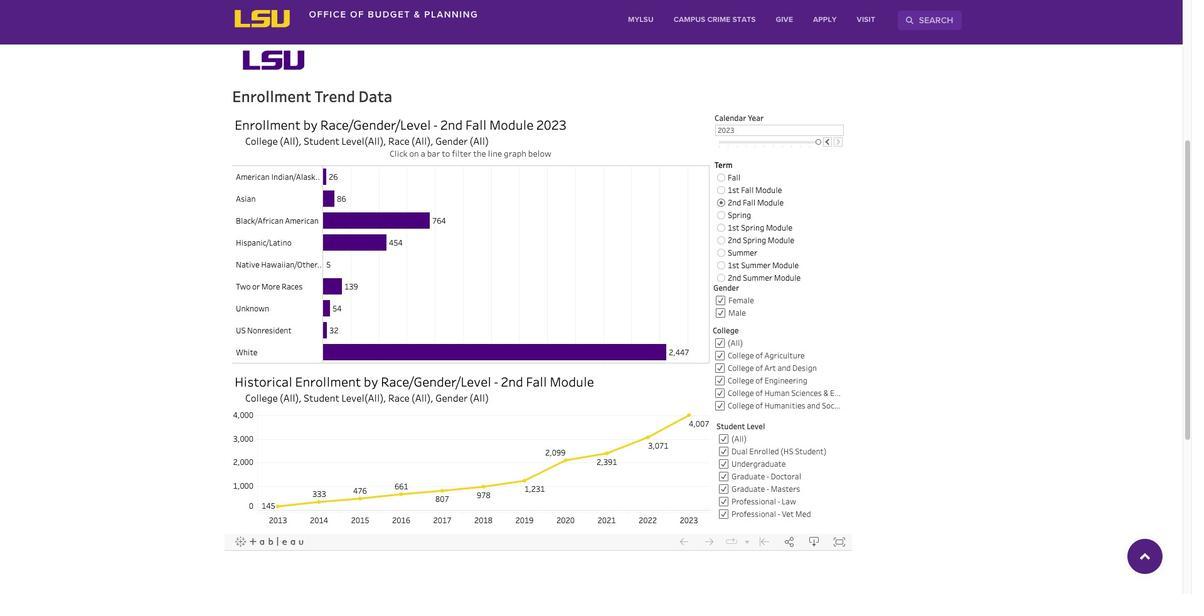 Task type: locate. For each thing, give the bounding box(es) containing it.
louisiana state university image
[[234, 9, 290, 28]]

apply link
[[803, 9, 847, 31]]

budget
[[368, 9, 411, 19]]

top button
[[1126, 538, 1180, 576]]

&
[[414, 9, 421, 19]]

mylsu
[[628, 16, 654, 24]]

give link
[[766, 9, 803, 31]]

mylsu link
[[618, 9, 664, 31]]

office of budget & planning
[[309, 9, 478, 19]]

crime
[[708, 16, 731, 24]]

visit
[[857, 16, 875, 24]]

stats
[[733, 16, 756, 24]]

campus crime stats link
[[664, 9, 766, 31]]



Task type: describe. For each thing, give the bounding box(es) containing it.
top
[[1163, 550, 1180, 564]]

office
[[309, 9, 347, 19]]

search button
[[898, 11, 962, 30]]

give
[[776, 16, 793, 24]]

campus
[[674, 16, 706, 24]]

search
[[917, 15, 954, 25]]

planning
[[424, 9, 478, 19]]

apply
[[813, 16, 837, 24]]

of
[[350, 9, 365, 19]]

campus crime stats
[[674, 16, 756, 24]]

office of budget & planning link
[[309, 9, 478, 19]]

visit link
[[847, 9, 885, 31]]



